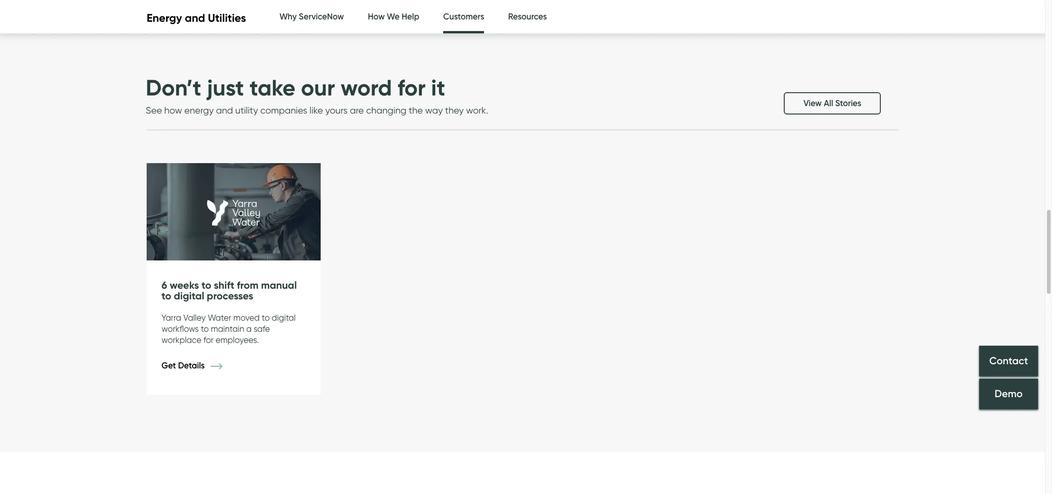 Task type: vqa. For each thing, say whether or not it's contained in the screenshot.
the bottommost for
yes



Task type: locate. For each thing, give the bounding box(es) containing it.
servicenow
[[299, 12, 344, 22]]

1 horizontal spatial and
[[216, 105, 233, 116]]

0 horizontal spatial digital
[[174, 290, 204, 303]]

why servicenow
[[280, 12, 344, 22]]

help
[[402, 12, 419, 22]]

for
[[398, 74, 426, 102], [204, 336, 214, 346]]

weeks
[[170, 279, 199, 292]]

0 vertical spatial and
[[185, 11, 205, 25]]

0 vertical spatial digital
[[174, 290, 204, 303]]

for down "maintain"
[[204, 336, 214, 346]]

1 horizontal spatial digital
[[272, 314, 296, 323]]

are
[[350, 105, 364, 116]]

how
[[164, 105, 182, 116]]

changing
[[366, 105, 407, 116]]

resources link
[[508, 0, 547, 34]]

a
[[246, 325, 252, 334]]

0 horizontal spatial for
[[204, 336, 214, 346]]

1 vertical spatial digital
[[272, 314, 296, 323]]

stories
[[836, 98, 862, 108]]

all
[[824, 98, 834, 108]]

and
[[185, 11, 205, 25], [216, 105, 233, 116]]

resources
[[508, 12, 547, 22]]

water
[[208, 314, 231, 323]]

demo link
[[980, 379, 1039, 410]]

and right energy
[[185, 11, 205, 25]]

like
[[310, 105, 323, 116]]

digital
[[174, 290, 204, 303], [272, 314, 296, 323]]

0 horizontal spatial and
[[185, 11, 205, 25]]

energy
[[184, 105, 214, 116]]

see
[[146, 105, 162, 116]]

for up the the
[[398, 74, 426, 102]]

energy
[[147, 11, 182, 25]]

the
[[409, 105, 423, 116]]

to down 'valley'
[[201, 325, 209, 334]]

contact
[[990, 355, 1028, 368]]

digital inside 6 weeks to shift from manual to digital processes
[[174, 290, 204, 303]]

why servicenow link
[[280, 0, 344, 34]]

digital down manual
[[272, 314, 296, 323]]

digital up 'valley'
[[174, 290, 204, 303]]

and inside don't just take our word for it see how energy and utility companies like yours are changing the way they work.
[[216, 105, 233, 116]]

workflows
[[162, 325, 199, 334]]

0 vertical spatial for
[[398, 74, 426, 102]]

1 vertical spatial for
[[204, 336, 214, 346]]

utilities
[[208, 11, 246, 25]]

view
[[804, 98, 822, 108]]

and left 'utility'
[[216, 105, 233, 116]]

processes
[[207, 290, 253, 303]]

to
[[202, 279, 211, 292], [162, 290, 171, 303], [262, 314, 270, 323], [201, 325, 209, 334]]

way
[[425, 105, 443, 116]]

1 vertical spatial and
[[216, 105, 233, 116]]

1 horizontal spatial for
[[398, 74, 426, 102]]

customers link
[[443, 0, 484, 36]]

safe
[[254, 325, 270, 334]]

how we help
[[368, 12, 419, 22]]



Task type: describe. For each thing, give the bounding box(es) containing it.
energy and utilities
[[147, 11, 246, 25]]

why
[[280, 12, 297, 22]]

6 weeks to shift from manual to digital processes
[[162, 279, 297, 303]]

for inside yarra valley water moved to digital workflows to maintain a safe workplace for employees.
[[204, 336, 214, 346]]

word
[[341, 74, 392, 102]]

to up "yarra"
[[162, 290, 171, 303]]

engie logo image
[[147, 163, 321, 261]]

yarra
[[162, 314, 181, 323]]

to up safe
[[262, 314, 270, 323]]

maintain
[[211, 325, 244, 334]]

from
[[237, 279, 259, 292]]

we
[[387, 12, 400, 22]]

how we help link
[[368, 0, 419, 34]]

companies
[[260, 105, 307, 116]]

employees.
[[216, 336, 259, 346]]

customers
[[443, 12, 484, 22]]

valley
[[183, 314, 206, 323]]

get details link
[[162, 361, 236, 372]]

for inside don't just take our word for it see how energy and utility companies like yours are changing the way they work.
[[398, 74, 426, 102]]

to left shift
[[202, 279, 211, 292]]

they
[[445, 105, 464, 116]]

details
[[178, 361, 205, 372]]

don't
[[146, 74, 201, 102]]

yours
[[325, 105, 348, 116]]

just
[[207, 74, 244, 102]]

take
[[250, 74, 296, 102]]

get details
[[162, 361, 207, 372]]

manual
[[261, 279, 297, 292]]

digital inside yarra valley water moved to digital workflows to maintain a safe workplace for employees.
[[272, 314, 296, 323]]

how
[[368, 12, 385, 22]]

view all stories
[[804, 98, 862, 108]]

get
[[162, 361, 176, 372]]

yarra valley water moved to digital workflows to maintain a safe workplace for employees.
[[162, 314, 296, 346]]

don't just take our word for it see how energy and utility companies like yours are changing the way they work.
[[146, 74, 488, 116]]

shift
[[214, 279, 234, 292]]

work.
[[466, 105, 488, 116]]

view all stories link
[[784, 92, 881, 114]]

utility
[[235, 105, 258, 116]]

6
[[162, 279, 167, 292]]

moved
[[233, 314, 260, 323]]

demo
[[995, 388, 1023, 401]]

contact link
[[980, 346, 1039, 377]]

workplace
[[162, 336, 201, 346]]

it
[[431, 74, 445, 102]]

our
[[301, 74, 335, 102]]



